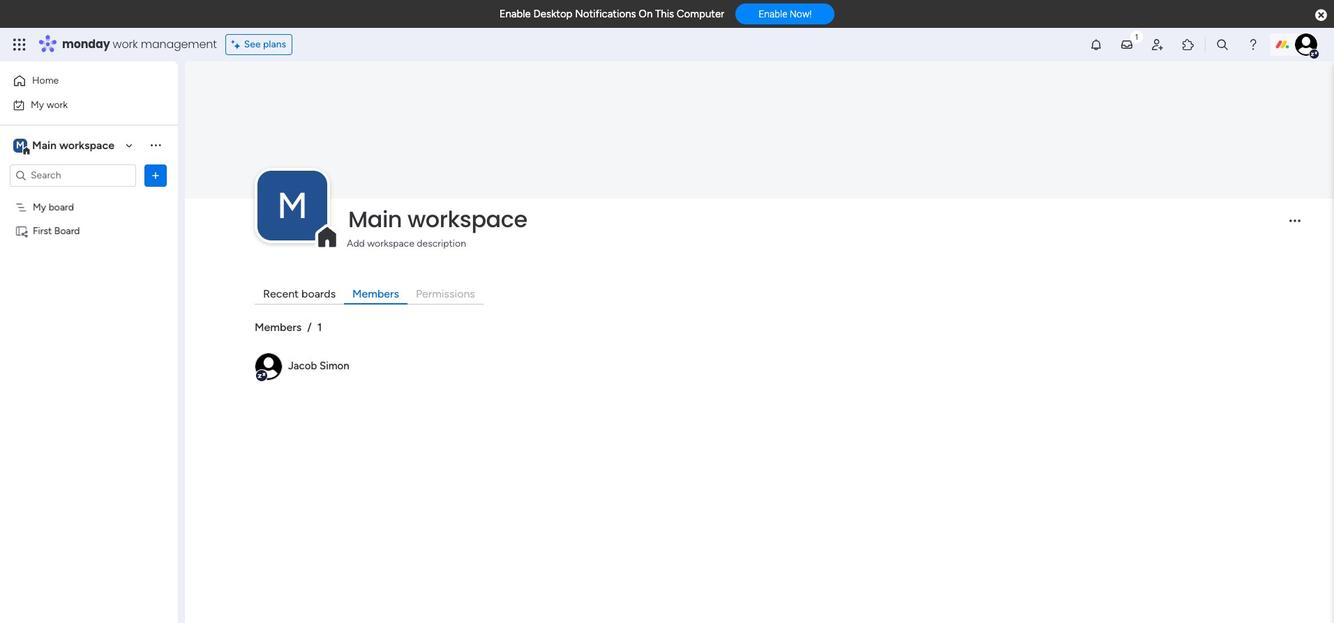 Task type: describe. For each thing, give the bounding box(es) containing it.
recent boards
[[263, 287, 336, 301]]

now!
[[790, 9, 812, 20]]

first
[[33, 225, 52, 237]]

add
[[347, 238, 365, 250]]

on
[[639, 8, 653, 20]]

jacob
[[288, 360, 317, 373]]

board
[[49, 201, 74, 213]]

plans
[[263, 38, 286, 50]]

2 vertical spatial workspace
[[367, 238, 414, 250]]

simon
[[320, 360, 349, 373]]

m button
[[258, 171, 327, 241]]

main inside "workspace selection" element
[[32, 139, 57, 152]]

home button
[[8, 70, 150, 92]]

1 vertical spatial main workspace
[[348, 204, 527, 235]]

enable for enable desktop notifications on this computer
[[499, 8, 531, 20]]

1 vertical spatial main
[[348, 204, 402, 235]]

jacob simon
[[288, 360, 349, 373]]

enable for enable now!
[[759, 9, 788, 20]]

list box containing my board
[[0, 193, 178, 431]]

workspace image
[[13, 138, 27, 153]]

main workspace inside "workspace selection" element
[[32, 139, 114, 152]]

inbox image
[[1120, 38, 1134, 52]]

apps image
[[1182, 38, 1196, 52]]

m for workspace icon
[[16, 139, 24, 151]]

monday work management
[[62, 36, 217, 52]]

boards
[[302, 287, 336, 301]]

computer
[[677, 8, 725, 20]]

m for workspace image
[[277, 184, 308, 227]]

monday
[[62, 36, 110, 52]]

members for members / 1
[[255, 321, 302, 334]]

management
[[141, 36, 217, 52]]

board
[[54, 225, 80, 237]]

members / 1
[[255, 321, 322, 334]]

my work
[[31, 99, 68, 111]]

enable now!
[[759, 9, 812, 20]]

work for my
[[47, 99, 68, 111]]



Task type: vqa. For each thing, say whether or not it's contained in the screenshot.
the rightmost "Workspace" image
yes



Task type: locate. For each thing, give the bounding box(es) containing it.
enable inside "button"
[[759, 9, 788, 20]]

1 image
[[1131, 29, 1143, 44]]

members
[[353, 287, 399, 301], [255, 321, 302, 334]]

0 horizontal spatial enable
[[499, 8, 531, 20]]

workspace up search in workspace field
[[59, 139, 114, 152]]

my
[[31, 99, 44, 111], [33, 201, 46, 213]]

members down the add
[[353, 287, 399, 301]]

invite members image
[[1151, 38, 1165, 52]]

main workspace up 'description'
[[348, 204, 527, 235]]

1 vertical spatial m
[[277, 184, 308, 227]]

jacob simon link
[[288, 360, 349, 373]]

recent
[[263, 287, 299, 301]]

/
[[307, 321, 312, 334]]

dapulse close image
[[1316, 8, 1327, 22]]

0 vertical spatial workspace
[[59, 139, 114, 152]]

my work button
[[8, 94, 150, 116]]

0 horizontal spatial work
[[47, 99, 68, 111]]

workspace options image
[[149, 138, 163, 152]]

Main workspace field
[[345, 204, 1278, 235]]

main
[[32, 139, 57, 152], [348, 204, 402, 235]]

1 vertical spatial members
[[255, 321, 302, 334]]

my inside button
[[31, 99, 44, 111]]

1 horizontal spatial enable
[[759, 9, 788, 20]]

workspace selection element
[[13, 137, 117, 155]]

my left board
[[33, 201, 46, 213]]

v2 ellipsis image
[[1290, 220, 1301, 232]]

m inside workspace image
[[277, 184, 308, 227]]

1 vertical spatial work
[[47, 99, 68, 111]]

my for my board
[[33, 201, 46, 213]]

workspace up 'description'
[[408, 204, 527, 235]]

members left '/'
[[255, 321, 302, 334]]

permissions
[[416, 287, 475, 301]]

help image
[[1247, 38, 1260, 52]]

my down the home
[[31, 99, 44, 111]]

1 horizontal spatial main
[[348, 204, 402, 235]]

add workspace description
[[347, 238, 466, 250]]

see plans
[[244, 38, 286, 50]]

option
[[0, 195, 178, 198]]

0 vertical spatial m
[[16, 139, 24, 151]]

1
[[317, 321, 322, 334]]

notifications image
[[1089, 38, 1103, 52]]

0 horizontal spatial main
[[32, 139, 57, 152]]

1 vertical spatial workspace
[[408, 204, 527, 235]]

enable
[[499, 8, 531, 20], [759, 9, 788, 20]]

list box
[[0, 193, 178, 431]]

jacob simon image
[[1295, 34, 1318, 56]]

search everything image
[[1216, 38, 1230, 52]]

first board
[[33, 225, 80, 237]]

enable left desktop
[[499, 8, 531, 20]]

work right monday
[[113, 36, 138, 52]]

1 vertical spatial my
[[33, 201, 46, 213]]

0 vertical spatial main
[[32, 139, 57, 152]]

1 horizontal spatial m
[[277, 184, 308, 227]]

see plans button
[[225, 34, 293, 55]]

work
[[113, 36, 138, 52], [47, 99, 68, 111]]

workspace
[[59, 139, 114, 152], [408, 204, 527, 235], [367, 238, 414, 250]]

0 vertical spatial members
[[353, 287, 399, 301]]

main workspace
[[32, 139, 114, 152], [348, 204, 527, 235]]

shareable board image
[[15, 224, 28, 238]]

0 vertical spatial main workspace
[[32, 139, 114, 152]]

main workspace up search in workspace field
[[32, 139, 114, 152]]

work down the home
[[47, 99, 68, 111]]

0 horizontal spatial main workspace
[[32, 139, 114, 152]]

1 horizontal spatial main workspace
[[348, 204, 527, 235]]

this
[[655, 8, 674, 20]]

select product image
[[13, 38, 27, 52]]

description
[[417, 238, 466, 250]]

Search in workspace field
[[29, 168, 117, 184]]

see
[[244, 38, 261, 50]]

0 vertical spatial my
[[31, 99, 44, 111]]

work inside button
[[47, 99, 68, 111]]

0 horizontal spatial m
[[16, 139, 24, 151]]

enable desktop notifications on this computer
[[499, 8, 725, 20]]

my board
[[33, 201, 74, 213]]

workspace image
[[258, 171, 327, 241]]

my for my work
[[31, 99, 44, 111]]

enable now! button
[[736, 4, 835, 25]]

main right workspace icon
[[32, 139, 57, 152]]

m
[[16, 139, 24, 151], [277, 184, 308, 227]]

main up the add
[[348, 204, 402, 235]]

home
[[32, 75, 59, 87]]

members for members
[[353, 287, 399, 301]]

m inside workspace icon
[[16, 139, 24, 151]]

enable left now!
[[759, 9, 788, 20]]

1 horizontal spatial members
[[353, 287, 399, 301]]

desktop
[[534, 8, 573, 20]]

1 horizontal spatial work
[[113, 36, 138, 52]]

0 vertical spatial work
[[113, 36, 138, 52]]

options image
[[149, 169, 163, 183]]

work for monday
[[113, 36, 138, 52]]

0 horizontal spatial members
[[255, 321, 302, 334]]

notifications
[[575, 8, 636, 20]]

workspace right the add
[[367, 238, 414, 250]]



